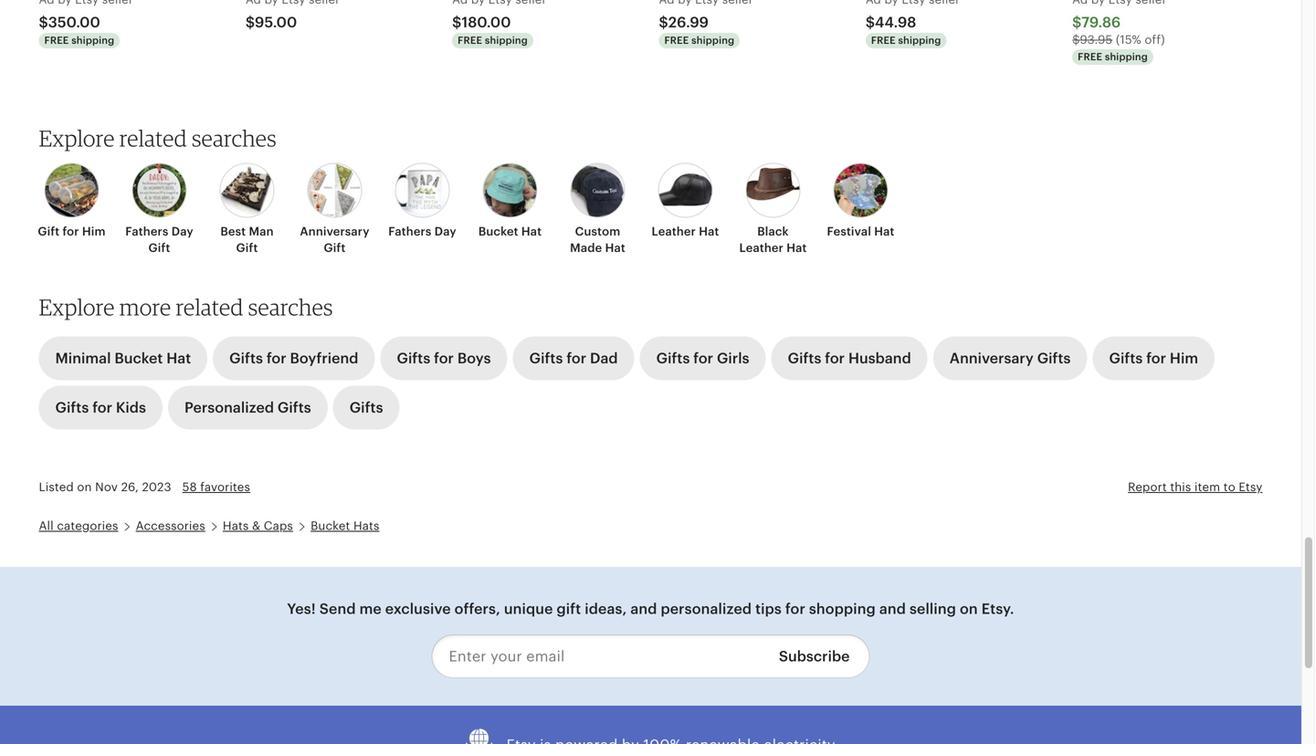Task type: locate. For each thing, give the bounding box(es) containing it.
gifts for husband
[[788, 351, 822, 367]]

0 vertical spatial him
[[82, 225, 106, 238]]

related
[[119, 125, 187, 151], [176, 294, 244, 321]]

favorites
[[200, 481, 250, 494]]

all
[[39, 519, 54, 533]]

1 vertical spatial explore
[[39, 294, 115, 321]]

gift inside anniversary gift
[[324, 241, 346, 255]]

shipping inside $ 180.00 free shipping
[[485, 35, 528, 46]]

gifts for boys link
[[381, 337, 508, 381]]

shipping for 180.00
[[485, 35, 528, 46]]

1 horizontal spatial fathers
[[389, 225, 432, 238]]

$ for 26.99
[[659, 14, 669, 31]]

personalized
[[185, 400, 274, 416]]

on left nov
[[77, 481, 92, 494]]

related up fathers day gift link
[[119, 125, 187, 151]]

festival hat
[[827, 225, 895, 238]]

bucket hat
[[479, 225, 542, 238]]

off)
[[1145, 33, 1166, 47]]

searches up the gifts for boyfriend link
[[248, 294, 333, 321]]

1 horizontal spatial him
[[1170, 351, 1199, 367]]

leather right the custom
[[652, 225, 696, 238]]

explore up minimal
[[39, 294, 115, 321]]

1 vertical spatial anniversary
[[950, 351, 1034, 367]]

58
[[182, 481, 197, 494]]

1 horizontal spatial and
[[880, 601, 907, 618]]

bucket
[[479, 225, 519, 238], [115, 351, 163, 367], [311, 519, 350, 533]]

him inside gifts for him 'link'
[[1170, 351, 1199, 367]]

bucket inside minimal bucket hat link
[[115, 351, 163, 367]]

$ inside $ 180.00 free shipping
[[452, 14, 462, 31]]

2 day from the left
[[435, 225, 457, 238]]

free for 44.98
[[872, 35, 896, 46]]

1 horizontal spatial bucket
[[311, 519, 350, 533]]

explore
[[39, 125, 115, 151], [39, 294, 115, 321]]

yes! send me exclusive offers, unique gift ideas, and personalized tips for shopping and selling on etsy.
[[287, 601, 1015, 618]]

shipping inside $ 44.98 free shipping
[[899, 35, 942, 46]]

bucket for bucket hat
[[479, 225, 519, 238]]

leather down black
[[740, 241, 784, 255]]

0 vertical spatial searches
[[192, 125, 277, 151]]

1 horizontal spatial anniversary
[[950, 351, 1034, 367]]

searches
[[192, 125, 277, 151], [248, 294, 333, 321]]

free inside $ 180.00 free shipping
[[458, 35, 483, 46]]

$ inside $ 26.99 free shipping
[[659, 14, 669, 31]]

bucket hats link
[[311, 519, 380, 533]]

item
[[1195, 481, 1221, 494]]

day left best
[[172, 225, 194, 238]]

and
[[631, 601, 658, 618], [880, 601, 907, 618]]

0 horizontal spatial anniversary
[[300, 225, 370, 238]]

etsy
[[1240, 481, 1263, 494]]

gifts for husband link
[[772, 337, 928, 381]]

to
[[1224, 481, 1236, 494]]

gifts for kids link
[[39, 386, 163, 430]]

fathers inside the fathers day gift
[[125, 225, 169, 238]]

minimal bucket hat
[[55, 351, 191, 367]]

gifts for kids
[[55, 400, 146, 416]]

hats left & on the left bottom
[[223, 519, 249, 533]]

shipping down '180.00'
[[485, 35, 528, 46]]

gift
[[557, 601, 581, 618]]

hat inside black leather hat
[[787, 241, 807, 255]]

hats up me
[[354, 519, 380, 533]]

listed
[[39, 481, 74, 494]]

explore up the gift for him link on the left of page
[[39, 125, 115, 151]]

shipping for 26.99
[[692, 35, 735, 46]]

listed on nov 26, 2023
[[39, 481, 171, 494]]

for for gift for him
[[63, 225, 79, 238]]

free down the 93.95
[[1078, 51, 1103, 63]]

fathers day link
[[384, 163, 461, 240]]

180.00
[[462, 14, 511, 31]]

anniversary for gifts
[[950, 351, 1034, 367]]

day left bucket hat
[[435, 225, 457, 238]]

$
[[39, 14, 48, 31], [246, 14, 255, 31], [452, 14, 462, 31], [659, 14, 669, 31], [866, 14, 875, 31], [1073, 14, 1082, 31], [1073, 33, 1081, 47]]

made
[[570, 241, 603, 255]]

shipping down 26.99
[[692, 35, 735, 46]]

gifts for dad
[[530, 351, 563, 367]]

free inside $ 26.99 free shipping
[[665, 35, 689, 46]]

best man gift link
[[209, 163, 286, 256]]

bucket inside 'bucket hat' link
[[479, 225, 519, 238]]

gifts inside 'link'
[[1110, 351, 1144, 367]]

free for 26.99
[[665, 35, 689, 46]]

free inside $ 44.98 free shipping
[[872, 35, 896, 46]]

0 vertical spatial bucket
[[479, 225, 519, 238]]

gifts for dad
[[530, 351, 618, 367]]

bucket right caps at the bottom left of the page
[[311, 519, 350, 533]]

0 horizontal spatial hats
[[223, 519, 249, 533]]

free down 350.00
[[44, 35, 69, 46]]

gifts for dad link
[[513, 337, 635, 381]]

0 vertical spatial on
[[77, 481, 92, 494]]

hat inside custom made hat
[[606, 241, 626, 255]]

1 day from the left
[[172, 225, 194, 238]]

and right ideas,
[[631, 601, 658, 618]]

caps
[[264, 519, 293, 533]]

personalized
[[661, 601, 752, 618]]

free down 26.99
[[665, 35, 689, 46]]

him for gifts for him
[[1170, 351, 1199, 367]]

bucket for bucket hats
[[311, 519, 350, 533]]

0 vertical spatial explore
[[39, 125, 115, 151]]

for inside 'explore related searches' region
[[63, 225, 79, 238]]

fathers right anniversary gift
[[389, 225, 432, 238]]

1 vertical spatial leather
[[740, 241, 784, 255]]

0 horizontal spatial and
[[631, 601, 658, 618]]

shipping for 44.98
[[899, 35, 942, 46]]

custom made hat link
[[560, 163, 636, 256]]

explore inside 'explore related searches' region
[[39, 125, 115, 151]]

58 favorites
[[182, 481, 250, 494]]

free inside $ 79.86 $ 93.95 (15% off) free shipping
[[1078, 51, 1103, 63]]

gifts for girls
[[657, 351, 690, 367]]

$ 26.99 free shipping
[[659, 14, 735, 46]]

1 vertical spatial him
[[1170, 351, 1199, 367]]

festival hat link
[[823, 163, 900, 240]]

searches up best man gift link
[[192, 125, 277, 151]]

350.00
[[48, 14, 100, 31]]

boys
[[458, 351, 491, 367]]

day inside the fathers day gift
[[172, 225, 194, 238]]

free for 180.00
[[458, 35, 483, 46]]

hat down black
[[787, 241, 807, 255]]

2 fathers from the left
[[389, 225, 432, 238]]

gifts for girls link
[[640, 337, 766, 381]]

exclusive
[[385, 601, 451, 618]]

gift
[[38, 225, 60, 238], [149, 241, 170, 255], [236, 241, 258, 255], [324, 241, 346, 255]]

anniversary for gift
[[300, 225, 370, 238]]

gifts
[[230, 351, 263, 367], [397, 351, 431, 367], [530, 351, 563, 367], [657, 351, 690, 367], [788, 351, 822, 367], [1038, 351, 1071, 367], [1110, 351, 1144, 367], [55, 400, 89, 416], [278, 400, 311, 416], [350, 400, 383, 416]]

hat left the custom
[[522, 225, 542, 238]]

79.86
[[1082, 14, 1121, 31]]

ideas,
[[585, 601, 627, 618]]

gift inside the fathers day gift
[[149, 241, 170, 255]]

0 horizontal spatial leather
[[652, 225, 696, 238]]

shipping down 44.98
[[899, 35, 942, 46]]

1 horizontal spatial day
[[435, 225, 457, 238]]

0 horizontal spatial bucket
[[115, 351, 163, 367]]

bucket up kids
[[115, 351, 163, 367]]

anniversary gift link
[[297, 163, 373, 256]]

personalized gifts link
[[168, 386, 328, 430]]

husband
[[849, 351, 912, 367]]

leather hat
[[652, 225, 720, 238]]

shipping down 350.00
[[71, 35, 114, 46]]

1 explore from the top
[[39, 125, 115, 151]]

2 vertical spatial bucket
[[311, 519, 350, 533]]

free down 44.98
[[872, 35, 896, 46]]

1 fathers from the left
[[125, 225, 169, 238]]

gifts for boys
[[397, 351, 491, 367]]

subscribe button
[[766, 635, 870, 679]]

yes!
[[287, 601, 316, 618]]

1 horizontal spatial on
[[960, 601, 979, 618]]

1 horizontal spatial hats
[[354, 519, 380, 533]]

him inside the gift for him link
[[82, 225, 106, 238]]

shipping for 350.00
[[71, 35, 114, 46]]

free inside $ 350.00 free shipping
[[44, 35, 69, 46]]

him
[[82, 225, 106, 238], [1170, 351, 1199, 367]]

all categories link
[[39, 519, 118, 533]]

free down '180.00'
[[458, 35, 483, 46]]

$ inside $ 350.00 free shipping
[[39, 14, 48, 31]]

leather inside black leather hat
[[740, 241, 784, 255]]

anniversary inside 'explore related searches' region
[[300, 225, 370, 238]]

anniversary
[[300, 225, 370, 238], [950, 351, 1034, 367]]

2 horizontal spatial bucket
[[479, 225, 519, 238]]

on left etsy.
[[960, 601, 979, 618]]

bucket right fathers day
[[479, 225, 519, 238]]

this
[[1171, 481, 1192, 494]]

2 explore from the top
[[39, 294, 115, 321]]

personalized gifts
[[185, 400, 311, 416]]

accessories
[[136, 519, 205, 533]]

day for fathers day gift
[[172, 225, 194, 238]]

gifts for kids
[[55, 400, 89, 416]]

shipping inside $ 350.00 free shipping
[[71, 35, 114, 46]]

for
[[63, 225, 79, 238], [267, 351, 287, 367], [434, 351, 454, 367], [567, 351, 587, 367], [694, 351, 714, 367], [825, 351, 845, 367], [1147, 351, 1167, 367], [92, 400, 112, 416], [786, 601, 806, 618]]

gifts for girls
[[657, 351, 750, 367]]

free
[[44, 35, 69, 46], [458, 35, 483, 46], [665, 35, 689, 46], [872, 35, 896, 46], [1078, 51, 1103, 63]]

fathers
[[125, 225, 169, 238], [389, 225, 432, 238]]

for for gifts for dad
[[567, 351, 587, 367]]

gifts for boyfriend
[[230, 351, 263, 367]]

1 vertical spatial bucket
[[115, 351, 163, 367]]

related inside region
[[119, 125, 187, 151]]

hat right festival
[[875, 225, 895, 238]]

shopping
[[810, 601, 876, 618]]

0 horizontal spatial day
[[172, 225, 194, 238]]

shipping inside $ 26.99 free shipping
[[692, 35, 735, 46]]

0 horizontal spatial him
[[82, 225, 106, 238]]

0 horizontal spatial on
[[77, 481, 92, 494]]

report
[[1129, 481, 1168, 494]]

hat down the custom
[[606, 241, 626, 255]]

on
[[77, 481, 92, 494], [960, 601, 979, 618]]

related right 'more'
[[176, 294, 244, 321]]

$ inside $ 44.98 free shipping
[[866, 14, 875, 31]]

0 vertical spatial related
[[119, 125, 187, 151]]

and left selling
[[880, 601, 907, 618]]

shipping down (15% on the right top of the page
[[1106, 51, 1149, 63]]

0 vertical spatial anniversary
[[300, 225, 370, 238]]

fathers day gift
[[125, 225, 194, 255]]

for inside 'link'
[[1147, 351, 1167, 367]]

gifts for him link
[[1093, 337, 1215, 381]]

fathers right the gift for him
[[125, 225, 169, 238]]

explore related searches
[[39, 125, 277, 151]]

0 horizontal spatial fathers
[[125, 225, 169, 238]]

1 horizontal spatial leather
[[740, 241, 784, 255]]



Task type: vqa. For each thing, say whether or not it's contained in the screenshot.
Digital Download corresponding to 12.38
no



Task type: describe. For each thing, give the bounding box(es) containing it.
black leather hat link
[[735, 163, 812, 256]]

hat left black
[[699, 225, 720, 238]]

gifts for him
[[1110, 351, 1144, 367]]

for for gifts for boyfriend
[[267, 351, 287, 367]]

1 vertical spatial on
[[960, 601, 979, 618]]

report this item to etsy link
[[1129, 481, 1263, 494]]

minimal
[[55, 351, 111, 367]]

2 and from the left
[[880, 601, 907, 618]]

1 vertical spatial related
[[176, 294, 244, 321]]

explore for explore more related searches
[[39, 294, 115, 321]]

dad
[[590, 351, 618, 367]]

accessories link
[[136, 519, 205, 533]]

for for gifts for husband
[[825, 351, 845, 367]]

black leather hat
[[740, 225, 807, 255]]

2 hats from the left
[[354, 519, 380, 533]]

gift inside best man gift
[[236, 241, 258, 255]]

shipping inside $ 79.86 $ 93.95 (15% off) free shipping
[[1106, 51, 1149, 63]]

58 favorites link
[[182, 481, 250, 494]]

1 hats from the left
[[223, 519, 249, 533]]

hats & caps
[[223, 519, 293, 533]]

$ 95.00
[[246, 14, 297, 31]]

gifts for boyfriend link
[[213, 337, 375, 381]]

$ 180.00 free shipping
[[452, 14, 528, 46]]

Enter your email field
[[432, 635, 766, 679]]

2023
[[142, 481, 171, 494]]

all categories
[[39, 519, 118, 533]]

26.99
[[669, 14, 709, 31]]

custom made hat
[[570, 225, 626, 255]]

man
[[249, 225, 274, 238]]

1 and from the left
[[631, 601, 658, 618]]

$ 79.86 $ 93.95 (15% off) free shipping
[[1073, 14, 1166, 63]]

for for gifts for boys
[[434, 351, 454, 367]]

&
[[252, 519, 261, 533]]

$ for 95.00
[[246, 14, 255, 31]]

fathers day gift link
[[121, 163, 198, 256]]

93.95
[[1081, 33, 1113, 47]]

0 vertical spatial leather
[[652, 225, 696, 238]]

$ for 350.00
[[39, 14, 48, 31]]

1 vertical spatial searches
[[248, 294, 333, 321]]

bucket hat link
[[472, 163, 549, 240]]

hat down explore more related searches
[[167, 351, 191, 367]]

for for gifts for kids
[[92, 400, 112, 416]]

more
[[119, 294, 171, 321]]

anniversary gifts
[[950, 351, 1071, 367]]

explore for explore related searches
[[39, 125, 115, 151]]

44.98
[[875, 14, 917, 31]]

anniversary gift
[[300, 225, 370, 255]]

$ for 44.98
[[866, 14, 875, 31]]

best
[[221, 225, 246, 238]]

tips
[[756, 601, 782, 618]]

gifts for him
[[1110, 351, 1199, 367]]

black
[[758, 225, 789, 238]]

$ 44.98 free shipping
[[866, 14, 942, 46]]

minimal bucket hat link
[[39, 337, 208, 381]]

gifts for husband
[[788, 351, 912, 367]]

$ for 180.00
[[452, 14, 462, 31]]

custom
[[575, 225, 621, 238]]

anniversary gifts link
[[934, 337, 1088, 381]]

free for 350.00
[[44, 35, 69, 46]]

offers,
[[455, 601, 501, 618]]

best man gift
[[221, 225, 274, 255]]

kids
[[116, 400, 146, 416]]

nov
[[95, 481, 118, 494]]

for for gifts for him
[[1147, 351, 1167, 367]]

me
[[360, 601, 382, 618]]

explore related searches region
[[28, 125, 1274, 289]]

26,
[[121, 481, 139, 494]]

fathers for fathers day gift
[[125, 225, 169, 238]]

selling
[[910, 601, 957, 618]]

day for fathers day
[[435, 225, 457, 238]]

hats & caps link
[[223, 519, 293, 533]]

etsy.
[[982, 601, 1015, 618]]

gifts for boyfriend
[[230, 351, 359, 367]]

$ for 79.86
[[1073, 14, 1082, 31]]

festival
[[827, 225, 872, 238]]

gift for him link
[[33, 163, 110, 240]]

report this item to etsy
[[1129, 481, 1263, 494]]

$ 350.00 free shipping
[[39, 14, 114, 46]]

leather hat link
[[647, 163, 724, 240]]

unique
[[504, 601, 553, 618]]

explore more related searches
[[39, 294, 333, 321]]

categories
[[57, 519, 118, 533]]

for for gifts for girls
[[694, 351, 714, 367]]

girls
[[717, 351, 750, 367]]

(15%
[[1117, 33, 1142, 47]]

fathers day
[[389, 225, 457, 238]]

searches inside region
[[192, 125, 277, 151]]

fathers for fathers day
[[389, 225, 432, 238]]

send
[[320, 601, 356, 618]]

gift for him
[[38, 225, 106, 238]]

him for gift for him
[[82, 225, 106, 238]]

95.00
[[255, 14, 297, 31]]

bucket hats
[[311, 519, 380, 533]]

gifts for boys
[[397, 351, 431, 367]]



